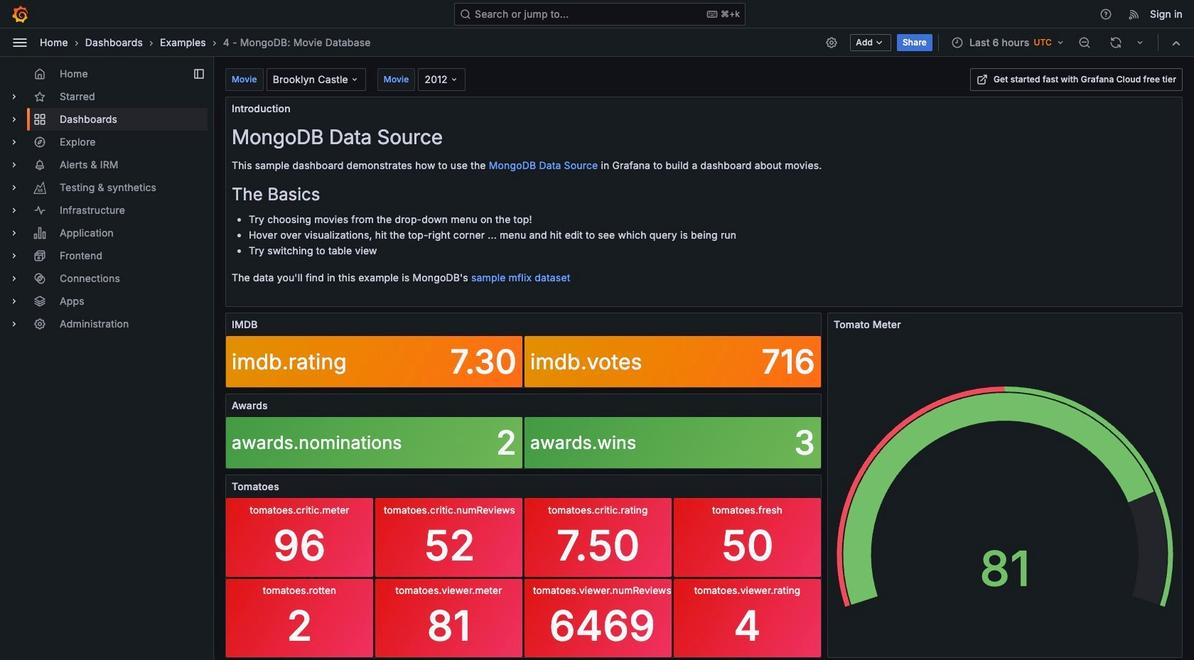 Task type: vqa. For each thing, say whether or not it's contained in the screenshot.
"Open menu" image
no



Task type: describe. For each thing, give the bounding box(es) containing it.
expand section frontend image
[[9, 250, 20, 262]]

expand section apps image
[[9, 296, 20, 307]]

expand section application image
[[9, 228, 20, 239]]

undock menu image
[[193, 68, 205, 80]]

auto refresh turned off. choose refresh time interval image
[[1135, 37, 1146, 48]]

navigation element
[[0, 57, 213, 347]]

close menu image
[[11, 34, 28, 51]]

expand section administration image
[[9, 319, 20, 330]]

expand section connections image
[[9, 273, 20, 284]]



Task type: locate. For each thing, give the bounding box(es) containing it.
expand section alerts & irm image
[[9, 159, 20, 171]]

dashboard settings image
[[826, 36, 839, 49]]

refresh dashboard image
[[1110, 36, 1123, 49]]

expand section testing & synthetics image
[[9, 182, 20, 193]]

grafana image
[[11, 5, 28, 22]]

news image
[[1129, 7, 1141, 20]]

expand section explore image
[[9, 137, 20, 148]]

expand section starred image
[[9, 91, 20, 102]]

zoom out time range image
[[1079, 36, 1092, 49]]

expand section infrastructure image
[[9, 205, 20, 216]]

expand section dashboards image
[[9, 114, 20, 125]]

help image
[[1100, 7, 1113, 20]]



